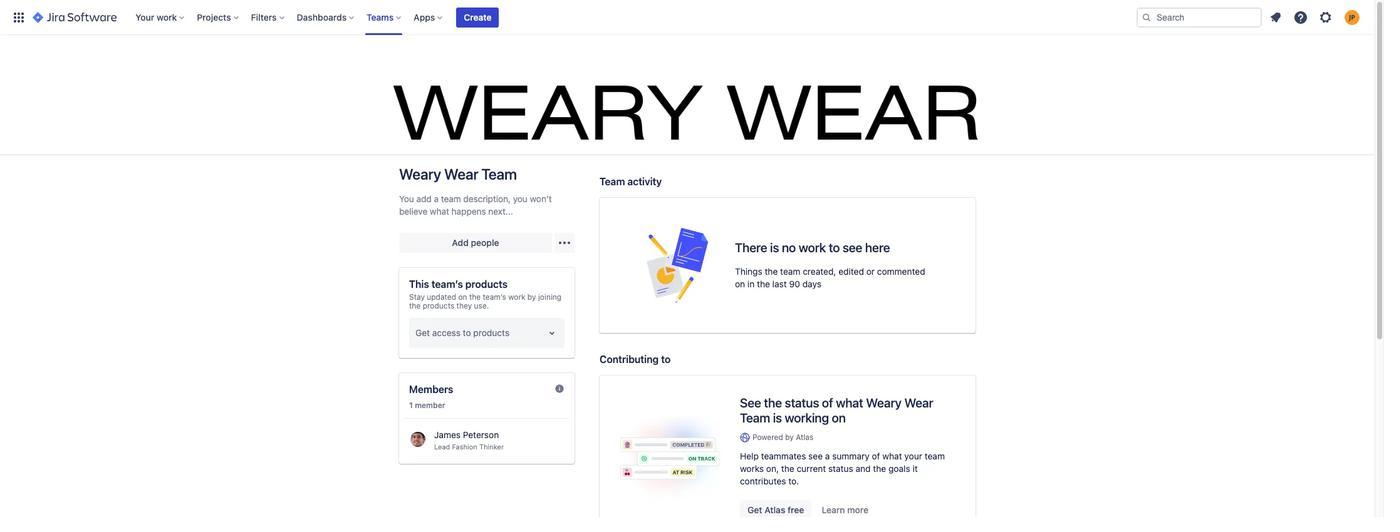 Task type: vqa. For each thing, say whether or not it's contained in the screenshot.
first Add 'button' from the top
no



Task type: locate. For each thing, give the bounding box(es) containing it.
get
[[415, 328, 430, 338], [748, 505, 762, 516]]

joining
[[538, 293, 562, 302]]

the down this
[[409, 301, 421, 311]]

1 vertical spatial on
[[458, 293, 467, 302]]

get left 'access'
[[415, 328, 430, 338]]

0 vertical spatial wear
[[444, 165, 478, 183]]

team inside see the status of what weary wear team is working on
[[740, 411, 770, 425]]

they
[[457, 301, 472, 311]]

of right summary
[[872, 451, 880, 462]]

team
[[441, 194, 461, 204], [780, 266, 801, 277], [925, 451, 945, 462]]

the down the teammates
[[781, 464, 794, 474]]

a inside you add a team description, you won't believe what happens next...
[[434, 194, 439, 204]]

projects
[[197, 12, 231, 22]]

is up powered by atlas
[[773, 411, 782, 425]]

commented
[[877, 266, 925, 277]]

1 vertical spatial wear
[[905, 396, 933, 410]]

team inside you add a team description, you won't believe what happens next...
[[441, 194, 461, 204]]

appswitcher icon image
[[11, 10, 26, 25]]

wear
[[444, 165, 478, 183], [905, 396, 933, 410]]

1 horizontal spatial team
[[600, 176, 625, 187]]

90
[[789, 279, 800, 290]]

team up happens
[[441, 194, 461, 204]]

1 horizontal spatial a
[[825, 451, 830, 462]]

1 horizontal spatial work
[[508, 293, 525, 302]]

peterson
[[463, 430, 499, 441]]

atlas inside button
[[765, 505, 785, 516]]

0 vertical spatial what
[[430, 206, 449, 217]]

0 vertical spatial status
[[785, 396, 819, 410]]

1 vertical spatial team's
[[483, 293, 506, 302]]

what down add
[[430, 206, 449, 217]]

1 vertical spatial to
[[463, 328, 471, 338]]

get inside button
[[748, 505, 762, 516]]

of inside the help teammates see a summary of what your team works on, the current status and the goals it contributes to.
[[872, 451, 880, 462]]

team's up updated
[[432, 279, 463, 290]]

help teammates see a summary of what your team works on, the current status and the goals it contributes to.
[[740, 451, 945, 487]]

0 horizontal spatial by
[[528, 293, 536, 302]]

0 horizontal spatial get
[[415, 328, 430, 338]]

people
[[471, 237, 499, 248]]

0 vertical spatial team's
[[432, 279, 463, 290]]

1 horizontal spatial see
[[843, 241, 862, 255]]

on inside things the team created, edited or commented on in the last 90 days
[[735, 279, 745, 290]]

status up working on the right bottom of the page
[[785, 396, 819, 410]]

work inside dropdown button
[[157, 12, 177, 22]]

work
[[157, 12, 177, 22], [799, 241, 826, 255], [508, 293, 525, 302]]

is left no
[[770, 241, 779, 255]]

the right and
[[873, 464, 886, 474]]

on left the use.
[[458, 293, 467, 302]]

on,
[[766, 464, 779, 474]]

help
[[740, 451, 759, 462]]

1 horizontal spatial what
[[836, 396, 863, 410]]

search image
[[1142, 12, 1152, 22]]

0 vertical spatial team
[[441, 194, 461, 204]]

in
[[748, 279, 755, 290]]

0 vertical spatial is
[[770, 241, 779, 255]]

team up 90
[[780, 266, 801, 277]]

last
[[772, 279, 787, 290]]

team's right they
[[483, 293, 506, 302]]

wear inside see the status of what weary wear team is working on
[[905, 396, 933, 410]]

your work
[[136, 12, 177, 22]]

atlas left free
[[765, 505, 785, 516]]

2 vertical spatial work
[[508, 293, 525, 302]]

your work button
[[132, 7, 189, 27]]

1 vertical spatial of
[[872, 451, 880, 462]]

1 horizontal spatial by
[[785, 433, 794, 442]]

weary
[[399, 165, 441, 183], [866, 396, 902, 410]]

atlas down working on the right bottom of the page
[[796, 433, 814, 442]]

work right your
[[157, 12, 177, 22]]

jira software image
[[33, 10, 117, 25], [33, 10, 117, 25]]

1 vertical spatial see
[[808, 451, 823, 462]]

is
[[770, 241, 779, 255], [773, 411, 782, 425]]

2 vertical spatial what
[[883, 451, 902, 462]]

1 vertical spatial a
[[825, 451, 830, 462]]

0 horizontal spatial atlas
[[765, 505, 785, 516]]

0 vertical spatial by
[[528, 293, 536, 302]]

a right add
[[434, 194, 439, 204]]

products down the use.
[[473, 328, 510, 338]]

0 horizontal spatial of
[[822, 396, 833, 410]]

team left activity
[[600, 176, 625, 187]]

of up working on the right bottom of the page
[[822, 396, 833, 410]]

1 vertical spatial get
[[748, 505, 762, 516]]

1 horizontal spatial status
[[828, 464, 853, 474]]

things the team created, edited or commented on in the last 90 days
[[735, 266, 925, 290]]

the inside see the status of what weary wear team is working on
[[764, 396, 782, 410]]

0 vertical spatial get
[[415, 328, 430, 338]]

2 horizontal spatial team
[[925, 451, 945, 462]]

team
[[482, 165, 517, 183], [600, 176, 625, 187], [740, 411, 770, 425]]

work right no
[[799, 241, 826, 255]]

the right updated
[[469, 293, 481, 302]]

1 vertical spatial work
[[799, 241, 826, 255]]

won't
[[530, 194, 552, 204]]

1 horizontal spatial on
[[735, 279, 745, 290]]

james peterson lead fashion thinker
[[434, 430, 504, 451]]

2 horizontal spatial team
[[740, 411, 770, 425]]

0 vertical spatial work
[[157, 12, 177, 22]]

on
[[735, 279, 745, 290], [458, 293, 467, 302], [832, 411, 846, 425]]

0 vertical spatial weary
[[399, 165, 441, 183]]

team down see
[[740, 411, 770, 425]]

0 horizontal spatial on
[[458, 293, 467, 302]]

status down summary
[[828, 464, 853, 474]]

thinker
[[479, 443, 504, 451]]

2 horizontal spatial on
[[832, 411, 846, 425]]

1 vertical spatial is
[[773, 411, 782, 425]]

summary
[[832, 451, 870, 462]]

what up powered by atlas 'link'
[[836, 396, 863, 410]]

on left in
[[735, 279, 745, 290]]

is inside see the status of what weary wear team is working on
[[773, 411, 782, 425]]

this team's products stay updated on the team's work by joining the products they use.
[[409, 279, 562, 311]]

0 vertical spatial of
[[822, 396, 833, 410]]

1 vertical spatial by
[[785, 433, 794, 442]]

2 vertical spatial on
[[832, 411, 846, 425]]

status
[[785, 396, 819, 410], [828, 464, 853, 474]]

get for get access to products
[[415, 328, 430, 338]]

1 horizontal spatial team's
[[483, 293, 506, 302]]

0 horizontal spatial status
[[785, 396, 819, 410]]

1 horizontal spatial of
[[872, 451, 880, 462]]

0 vertical spatial to
[[829, 241, 840, 255]]

products
[[465, 279, 508, 290], [423, 301, 454, 311], [473, 328, 510, 338]]

to right 'access'
[[463, 328, 471, 338]]

1 vertical spatial weary
[[866, 396, 902, 410]]

0 horizontal spatial work
[[157, 12, 177, 22]]

get down contributes
[[748, 505, 762, 516]]

see
[[740, 396, 761, 410]]

1 vertical spatial what
[[836, 396, 863, 410]]

learn more
[[822, 505, 869, 516]]

atlas
[[796, 433, 814, 442], [765, 505, 785, 516]]

banner
[[0, 0, 1375, 35]]

apps button
[[410, 7, 448, 27]]

team right "your"
[[925, 451, 945, 462]]

dashboards
[[297, 12, 347, 22]]

what up goals
[[883, 451, 902, 462]]

wear up you add a team description, you won't believe what happens next...
[[444, 165, 478, 183]]

status inside see the status of what weary wear team is working on
[[785, 396, 819, 410]]

0 horizontal spatial what
[[430, 206, 449, 217]]

see the status of what weary wear team is working on
[[740, 396, 933, 425]]

team's
[[432, 279, 463, 290], [483, 293, 506, 302]]

get access to products
[[415, 328, 510, 338]]

weary up powered by atlas 'link'
[[866, 396, 902, 410]]

the right see
[[764, 396, 782, 410]]

by inside 'link'
[[785, 433, 794, 442]]

by left "joining"
[[528, 293, 536, 302]]

1 vertical spatial atlas
[[765, 505, 785, 516]]

on inside see the status of what weary wear team is working on
[[832, 411, 846, 425]]

to right contributing
[[661, 354, 671, 365]]

add
[[452, 237, 469, 248]]

teams button
[[363, 7, 406, 27]]

1 horizontal spatial to
[[661, 354, 671, 365]]

contributing
[[600, 354, 659, 365]]

of
[[822, 396, 833, 410], [872, 451, 880, 462]]

2 horizontal spatial work
[[799, 241, 826, 255]]

working
[[785, 411, 829, 425]]

what inside see the status of what weary wear team is working on
[[836, 396, 863, 410]]

1 vertical spatial status
[[828, 464, 853, 474]]

0 vertical spatial on
[[735, 279, 745, 290]]

0 horizontal spatial to
[[463, 328, 471, 338]]

1 horizontal spatial wear
[[905, 396, 933, 410]]

0 vertical spatial atlas
[[796, 433, 814, 442]]

a up current
[[825, 451, 830, 462]]

0 horizontal spatial team
[[441, 194, 461, 204]]

your
[[905, 451, 922, 462]]

open image
[[545, 326, 560, 341]]

see up edited
[[843, 241, 862, 255]]

created,
[[803, 266, 836, 277]]

get atlas free
[[748, 505, 804, 516]]

help image
[[1293, 10, 1308, 25]]

0 horizontal spatial a
[[434, 194, 439, 204]]

weary up add
[[399, 165, 441, 183]]

actions image
[[557, 236, 572, 251]]

what
[[430, 206, 449, 217], [836, 396, 863, 410], [883, 451, 902, 462]]

2 vertical spatial products
[[473, 328, 510, 338]]

on up powered by atlas 'link'
[[832, 411, 846, 425]]

0 horizontal spatial weary
[[399, 165, 441, 183]]

wear up "your"
[[905, 396, 933, 410]]

products up the use.
[[465, 279, 508, 290]]

work left "joining"
[[508, 293, 525, 302]]

atlas inside 'link'
[[796, 433, 814, 442]]

1 horizontal spatial atlas
[[796, 433, 814, 442]]

see up current
[[808, 451, 823, 462]]

0 vertical spatial a
[[434, 194, 439, 204]]

2 vertical spatial team
[[925, 451, 945, 462]]

a inside the help teammates see a summary of what your team works on, the current status and the goals it contributes to.
[[825, 451, 830, 462]]

stay
[[409, 293, 425, 302]]

by up the teammates
[[785, 433, 794, 442]]

a
[[434, 194, 439, 204], [825, 451, 830, 462]]

powered by atlas
[[753, 433, 814, 442]]

team up description,
[[482, 165, 517, 183]]

Search field
[[1137, 7, 1262, 27]]

status inside the help teammates see a summary of what your team works on, the current status and the goals it contributes to.
[[828, 464, 853, 474]]

teammates
[[761, 451, 806, 462]]

settings image
[[1318, 10, 1334, 25]]

banner containing your work
[[0, 0, 1375, 35]]

to
[[829, 241, 840, 255], [463, 328, 471, 338], [661, 354, 671, 365]]

1 vertical spatial team
[[780, 266, 801, 277]]

the
[[765, 266, 778, 277], [757, 279, 770, 290], [469, 293, 481, 302], [409, 301, 421, 311], [764, 396, 782, 410], [781, 464, 794, 474], [873, 464, 886, 474]]

your
[[136, 12, 154, 22]]

1 horizontal spatial get
[[748, 505, 762, 516]]

0 horizontal spatial see
[[808, 451, 823, 462]]

see
[[843, 241, 862, 255], [808, 451, 823, 462]]

2 horizontal spatial what
[[883, 451, 902, 462]]

to up created, at right
[[829, 241, 840, 255]]

1 horizontal spatial weary
[[866, 396, 902, 410]]

products left they
[[423, 301, 454, 311]]

1 horizontal spatial team
[[780, 266, 801, 277]]

james
[[434, 430, 461, 441]]



Task type: describe. For each thing, give the bounding box(es) containing it.
to.
[[789, 476, 799, 487]]

you
[[513, 194, 528, 204]]

what inside you add a team description, you won't believe what happens next...
[[430, 206, 449, 217]]

team inside the help teammates see a summary of what your team works on, the current status and the goals it contributes to.
[[925, 451, 945, 462]]

powered by atlas link
[[740, 432, 956, 443]]

free
[[788, 505, 804, 516]]

1 vertical spatial products
[[423, 301, 454, 311]]

team inside things the team created, edited or commented on in the last 90 days
[[780, 266, 801, 277]]

teams
[[367, 12, 394, 22]]

0 vertical spatial see
[[843, 241, 862, 255]]

here
[[865, 241, 890, 255]]

you add a team description, you won't believe what happens next...
[[399, 194, 552, 217]]

and
[[856, 464, 871, 474]]

updated
[[427, 293, 456, 302]]

create button
[[456, 7, 499, 27]]

on inside this team's products stay updated on the team's work by joining the products they use.
[[458, 293, 467, 302]]

0 horizontal spatial team's
[[432, 279, 463, 290]]

happens
[[452, 206, 486, 217]]

learn
[[822, 505, 845, 516]]

work inside this team's products stay updated on the team's work by joining the products they use.
[[508, 293, 525, 302]]

atlas image
[[740, 433, 750, 443]]

current
[[797, 464, 826, 474]]

this
[[409, 279, 429, 290]]

get for get atlas free
[[748, 505, 762, 516]]

access
[[432, 328, 461, 338]]

see inside the help teammates see a summary of what your team works on, the current status and the goals it contributes to.
[[808, 451, 823, 462]]

fashion
[[452, 443, 477, 451]]

0 horizontal spatial wear
[[444, 165, 478, 183]]

there
[[735, 241, 767, 255]]

create
[[464, 12, 492, 22]]

the right in
[[757, 279, 770, 290]]

by inside this team's products stay updated on the team's work by joining the products they use.
[[528, 293, 536, 302]]

1
[[409, 401, 413, 410]]

there is no work to see here
[[735, 241, 890, 255]]

days
[[803, 279, 821, 290]]

add people
[[452, 237, 499, 248]]

use.
[[474, 301, 489, 311]]

team activity
[[600, 176, 662, 187]]

members
[[409, 384, 453, 395]]

get atlas free button
[[740, 501, 812, 518]]

2 vertical spatial to
[[661, 354, 671, 365]]

lead
[[434, 443, 450, 451]]

projects button
[[193, 7, 244, 27]]

apps
[[414, 12, 435, 22]]

the up last
[[765, 266, 778, 277]]

activity
[[627, 176, 662, 187]]

things
[[735, 266, 762, 277]]

notifications image
[[1268, 10, 1283, 25]]

dashboards button
[[293, 7, 359, 27]]

0 horizontal spatial team
[[482, 165, 517, 183]]

edited
[[839, 266, 864, 277]]

contributes
[[740, 476, 786, 487]]

filters button
[[247, 7, 289, 27]]

0 vertical spatial products
[[465, 279, 508, 290]]

you
[[399, 194, 414, 204]]

or
[[866, 266, 875, 277]]

filters
[[251, 12, 277, 22]]

believe
[[399, 206, 428, 217]]

your profile and settings image
[[1345, 10, 1360, 25]]

next...
[[488, 206, 513, 217]]

2 horizontal spatial to
[[829, 241, 840, 255]]

add people button
[[399, 233, 552, 253]]

more
[[847, 505, 869, 516]]

what inside the help teammates see a summary of what your team works on, the current status and the goals it contributes to.
[[883, 451, 902, 462]]

weary wear team
[[399, 165, 517, 183]]

contributing to
[[600, 354, 671, 365]]

1 member
[[409, 401, 445, 410]]

it
[[913, 464, 918, 474]]

primary element
[[8, 0, 1137, 35]]

goals
[[889, 464, 910, 474]]

of inside see the status of what weary wear team is working on
[[822, 396, 833, 410]]

add
[[416, 194, 432, 204]]

member
[[415, 401, 445, 410]]

works
[[740, 464, 764, 474]]

weary inside see the status of what weary wear team is working on
[[866, 396, 902, 410]]

learn more button
[[814, 501, 876, 518]]

no
[[782, 241, 796, 255]]

description,
[[463, 194, 511, 204]]

powered
[[753, 433, 783, 442]]



